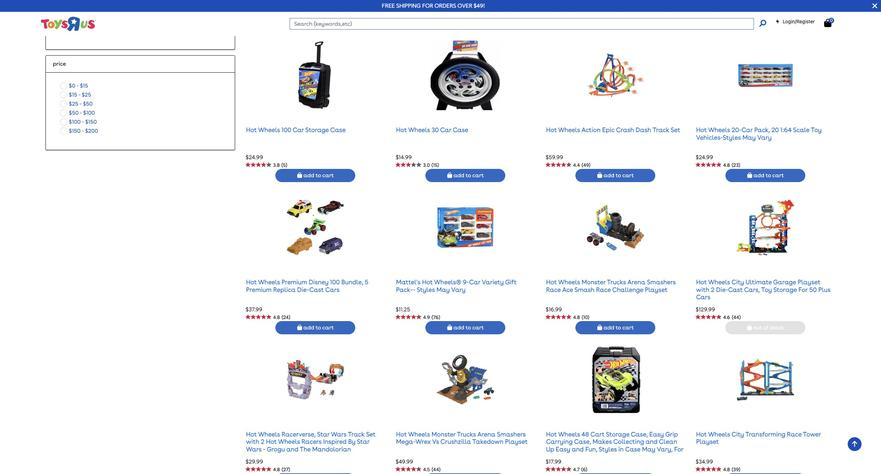 Task type: locate. For each thing, give the bounding box(es) containing it.
0 vertical spatial for
[[799, 286, 808, 293]]

- inside 'hot wheels racerverse, star wars track set with 2 hot wheels racers inspired by star wars - grogu and the mandolorian'
[[263, 446, 266, 453]]

smashers inside "hot wheels monster trucks arena smashers mega-wrex vs crushzilla takedown playset"
[[497, 431, 526, 438]]

0 vertical spatial track
[[653, 126, 670, 133]]

toy down ultimate
[[762, 286, 773, 293]]

years up 3-4 years
[[73, 9, 88, 16]]

4.9 down the for
[[424, 10, 430, 16]]

(76)
[[432, 314, 440, 320]]

- down the $15 - $25
[[80, 100, 82, 107]]

trucks up crushzilla
[[457, 431, 476, 438]]

0 vertical spatial $100
[[83, 109, 95, 116]]

hot wheels racerverse, star wars track set with 2 hot wheels racers inspired by star wars - grogu and the mandolorian link
[[246, 431, 376, 453]]

hot inside hot wheels premium disney 100 bundle, 5 premium replica die-cast cars
[[246, 278, 257, 286]]

monster inside hot wheels monster trucks arena smashers race ace smash race challenge playset
[[582, 278, 606, 286]]

hot wheels action epic crash dash track set image
[[588, 41, 645, 110]]

makes
[[593, 438, 612, 445]]

1 vertical spatial cars
[[697, 293, 711, 301]]

shopping bag image inside 0 link
[[825, 19, 832, 27]]

city left ultimate
[[732, 278, 745, 286]]

cast left 'cars,'
[[729, 286, 743, 293]]

$100 - $150 button
[[58, 117, 99, 126]]

track right dash
[[653, 126, 670, 133]]

1 horizontal spatial cars
[[697, 293, 711, 301]]

0 horizontal spatial smashers
[[497, 431, 526, 438]]

toy inside hot wheels 20-car pack, 20 1:64 scale toy vehicles-styles may vary
[[812, 126, 822, 133]]

trucks inside hot wheels monster trucks arena smashers race ace smash race challenge playset
[[608, 278, 626, 286]]

3-
[[69, 18, 74, 25]]

1 horizontal spatial (23)
[[732, 162, 741, 168]]

1 horizontal spatial styles
[[599, 446, 617, 453]]

shopping bag image for hot wheels 20-car pack, 20 1:64 scale toy vehicles-styles may vary
[[748, 173, 753, 178]]

car
[[293, 126, 304, 133], [441, 126, 452, 133], [742, 126, 753, 133], [470, 278, 481, 286]]

2 inside 'hot wheels racerverse, star wars track set with 2 hot wheels racers inspired by star wars - grogu and the mandolorian'
[[261, 438, 265, 445]]

monster inside "hot wheels monster trucks arena smashers mega-wrex vs crushzilla takedown playset"
[[432, 431, 456, 438]]

wheels inside hot wheels 20-car pack, 20 1:64 scale toy vehicles-styles may vary
[[709, 126, 731, 133]]

1 horizontal spatial 4.6
[[724, 314, 731, 320]]

2 up $29.99
[[261, 438, 265, 445]]

hot inside hot wheels 20-car pack, 20 1:64 scale toy vehicles-styles may vary
[[697, 126, 707, 133]]

1 horizontal spatial $24.99
[[696, 154, 714, 161]]

hot wheels 48 cart storage case, easy grip carrying case, makes collecting and clean up easy and fun, styles in case may vary, for ages 3 and up image
[[581, 345, 651, 415]]

with inside hot wheels city ultimate garage playset with 2 die-cast cars, toy storage for 50 plus cars
[[697, 286, 710, 293]]

with
[[697, 286, 710, 293], [246, 438, 259, 445]]

with up $29.99
[[246, 438, 259, 445]]

$15 - $25
[[69, 91, 91, 98]]

1 vertical spatial (24)
[[282, 314, 291, 320]]

pack-
[[396, 286, 413, 293]]

wheels inside hot wheels city transforming race tower playset
[[709, 431, 731, 438]]

arena up takedown
[[478, 431, 496, 438]]

0 horizontal spatial monster
[[432, 431, 456, 438]]

arena inside hot wheels monster trucks arena smashers race ace smash race challenge playset
[[628, 278, 646, 286]]

wheels®
[[435, 278, 462, 286]]

hot wheels city ultimate garage playset with 2 die-cast cars, toy storage for 50 plus cars
[[697, 278, 831, 301]]

2 horizontal spatial storage
[[774, 286, 798, 293]]

(44) up out of stock button
[[733, 314, 741, 320]]

$150 up $200
[[85, 118, 97, 125]]

toy inside hot wheels city ultimate garage playset with 2 die-cast cars, toy storage for 50 plus cars
[[762, 286, 773, 293]]

hot wheels racerverse, star wars track set with 2 hot wheels racers inspired by star wars - grogu and the mandolorian image
[[287, 345, 344, 415]]

scale
[[794, 126, 810, 133]]

0 vertical spatial (23)
[[582, 10, 590, 16]]

price
[[53, 60, 66, 67]]

2 horizontal spatial styles
[[723, 134, 742, 141]]

to
[[316, 20, 321, 27], [466, 20, 471, 27], [616, 20, 622, 27], [766, 20, 772, 27], [316, 172, 321, 179], [466, 172, 471, 179], [616, 172, 622, 179], [766, 172, 772, 179], [316, 324, 321, 331], [466, 324, 471, 331], [616, 324, 622, 331]]

2 up $129.99
[[712, 286, 715, 293]]

easy up clean
[[650, 431, 664, 438]]

4.9 left (76)
[[424, 314, 430, 320]]

styles down mattel's
[[417, 286, 435, 293]]

playset right takedown
[[505, 438, 528, 445]]

car inside hot wheels 20-car pack, 20 1:64 scale toy vehicles-styles may vary
[[742, 126, 753, 133]]

4.5 (44)
[[424, 467, 441, 472]]

0 vertical spatial 2
[[69, 9, 72, 16]]

$15
[[80, 82, 88, 89], [69, 91, 77, 98]]

hot inside hot wheels monster trucks arena smashers race ace smash race challenge playset
[[547, 278, 557, 286]]

5
[[365, 278, 369, 286]]

grip
[[666, 431, 678, 438]]

1 vertical spatial trucks
[[457, 431, 476, 438]]

1 vertical spatial years
[[79, 18, 94, 25]]

shopping bag image for hot wheels 30 car case
[[448, 173, 453, 178]]

2 horizontal spatial 2
[[712, 286, 715, 293]]

playset up the $34.99
[[697, 438, 719, 445]]

wheels inside "hot wheels monster trucks arena smashers mega-wrex vs crushzilla takedown playset"
[[409, 431, 430, 438]]

0 vertical spatial 4.6
[[273, 10, 280, 16]]

1 horizontal spatial $100
[[83, 109, 95, 116]]

wars up $29.99
[[246, 446, 262, 453]]

1 vertical spatial vary
[[452, 286, 466, 293]]

- down $25 - $50
[[80, 109, 82, 116]]

(52)
[[732, 10, 740, 16]]

1 horizontal spatial smashers
[[648, 278, 676, 286]]

arena for challenge
[[628, 278, 646, 286]]

arena inside "hot wheels monster trucks arena smashers mega-wrex vs crushzilla takedown playset"
[[478, 431, 496, 438]]

- up $150 - $200
[[82, 118, 84, 125]]

$50 up the $50 - $100
[[83, 100, 93, 107]]

may down wheels®
[[437, 286, 450, 293]]

styles inside mattel's hot wheels® 9-car variety gift pack-- styles may vary
[[417, 286, 435, 293]]

cars down disney
[[325, 286, 340, 293]]

(27)
[[282, 467, 290, 472]]

1 horizontal spatial (44)
[[733, 314, 741, 320]]

shopping bag image inside out of stock button
[[748, 325, 753, 330]]

smashers
[[648, 278, 676, 286], [497, 431, 526, 438]]

monster
[[582, 278, 606, 286], [432, 431, 456, 438]]

city inside hot wheels city ultimate garage playset with 2 die-cast cars, toy storage for 50 plus cars
[[732, 278, 745, 286]]

hot inside "hot wheels monster trucks arena smashers mega-wrex vs crushzilla takedown playset"
[[396, 431, 407, 438]]

die-
[[297, 286, 309, 293], [717, 286, 729, 293]]

1 vertical spatial $100
[[69, 118, 81, 125]]

0 horizontal spatial $24.99
[[246, 154, 263, 161]]

and inside 'hot wheels racerverse, star wars track set with 2 hot wheels racers inspired by star wars - grogu and the mandolorian'
[[287, 446, 299, 453]]

2
[[69, 9, 72, 16], [712, 286, 715, 293], [261, 438, 265, 445]]

cast inside hot wheels city ultimate garage playset with 2 die-cast cars, toy storage for 50 plus cars
[[729, 286, 743, 293]]

1 horizontal spatial for
[[799, 286, 808, 293]]

0
[[831, 18, 834, 23]]

hot wheels 100 car storage case
[[246, 126, 346, 133]]

city for transforming
[[732, 431, 745, 438]]

1 vertical spatial with
[[246, 438, 259, 445]]

wars
[[331, 431, 347, 438], [246, 446, 262, 453]]

$15 down $0 - $15 button
[[69, 91, 77, 98]]

premium
[[282, 278, 307, 286], [246, 286, 272, 293]]

years down 3-4 years
[[79, 27, 94, 34]]

2 horizontal spatial may
[[743, 134, 756, 141]]

2 vertical spatial 2
[[261, 438, 265, 445]]

years for 4
[[79, 18, 94, 25]]

0 horizontal spatial $150
[[69, 127, 81, 134]]

1 vertical spatial 2
[[712, 286, 715, 293]]

(5)
[[282, 162, 287, 168]]

city left transforming
[[732, 431, 745, 438]]

1 $24.99 from the left
[[246, 154, 263, 161]]

0 horizontal spatial case
[[331, 126, 346, 133]]

0 vertical spatial 100
[[282, 126, 291, 133]]

and left the
[[287, 446, 299, 453]]

wheels inside hot wheels premium disney 100 bundle, 5 premium replica die-cast cars
[[258, 278, 280, 286]]

$100 down $50 - $100 button
[[69, 118, 81, 125]]

arena up challenge
[[628, 278, 646, 286]]

$50 down $25 - $50 button
[[69, 109, 79, 116]]

case, up collecting
[[631, 431, 648, 438]]

styles inside hot wheels 20-car pack, 20 1:64 scale toy vehicles-styles may vary
[[723, 134, 742, 141]]

carrying
[[547, 438, 573, 445]]

0 vertical spatial styles
[[723, 134, 742, 141]]

challenge
[[613, 286, 644, 293]]

with up $129.99
[[697, 286, 710, 293]]

arena for takedown
[[478, 431, 496, 438]]

1 horizontal spatial 100
[[330, 278, 340, 286]]

cars up $129.99
[[697, 293, 711, 301]]

0 horizontal spatial styles
[[417, 286, 435, 293]]

1 horizontal spatial easy
[[650, 431, 664, 438]]

1 die- from the left
[[297, 286, 309, 293]]

2 city from the top
[[732, 431, 745, 438]]

hot wheels monster trucks arena smashers mega-wrex vs crushzilla takedown playset link
[[396, 431, 528, 445]]

$50 - $100 button
[[58, 108, 97, 117]]

shopping bag image for mattel's hot wheels® 9-car variety gift pack-- styles may vary
[[448, 325, 453, 330]]

1 cast from the left
[[309, 286, 324, 293]]

0 vertical spatial premium
[[282, 278, 307, 286]]

race inside hot wheels city transforming race tower playset
[[788, 431, 802, 438]]

vary down 9-
[[452, 286, 466, 293]]

- right $0
[[77, 82, 79, 89]]

die- down disney
[[297, 286, 309, 293]]

1 horizontal spatial monster
[[582, 278, 606, 286]]

2 (24) from the top
[[282, 314, 291, 320]]

and up up at the bottom
[[572, 446, 584, 453]]

$129.99
[[696, 306, 716, 313]]

0 vertical spatial set
[[671, 126, 681, 133]]

2 die- from the left
[[717, 286, 729, 293]]

0 horizontal spatial $100
[[69, 118, 81, 125]]

and up vary,
[[646, 438, 658, 445]]

shopping bag image for hot wheels city ultimate garage playset with 2 die-cast cars, toy storage for 50 plus cars
[[748, 325, 753, 330]]

1 vertical spatial wars
[[246, 446, 262, 453]]

2 vertical spatial storage
[[607, 431, 630, 438]]

storage for hot wheels 48 cart storage case, easy grip carrying case, makes collecting and clean up easy and fun, styles in case may vary, for ages 3 and up $17.99
[[607, 431, 630, 438]]

2 cast from the left
[[729, 286, 743, 293]]

styles down the 20-
[[723, 134, 742, 141]]

premium up $37.99
[[246, 286, 272, 293]]

wheels inside hot wheels city ultimate garage playset with 2 die-cast cars, toy storage for 50 plus cars
[[709, 278, 731, 286]]

wheels for hot wheels racerverse, star wars track set with 2 hot wheels racers inspired by star wars - grogu and the mandolorian
[[258, 431, 280, 438]]

monster up the "smash"
[[582, 278, 606, 286]]

4.6 (44)
[[724, 314, 741, 320]]

shopping bag image
[[825, 19, 832, 27], [297, 20, 302, 26], [297, 173, 302, 178], [448, 173, 453, 178], [598, 173, 603, 178], [748, 173, 753, 178], [448, 325, 453, 330], [598, 325, 603, 330], [748, 325, 753, 330]]

4.8 (23)
[[724, 162, 741, 168]]

hot for hot wheels 30 car case
[[396, 126, 407, 133]]

years
[[73, 9, 88, 16], [79, 18, 94, 25], [79, 27, 94, 34]]

1 vertical spatial (23)
[[732, 162, 741, 168]]

1 horizontal spatial vary
[[758, 134, 772, 141]]

0 horizontal spatial $50
[[69, 109, 79, 116]]

1 vertical spatial premium
[[246, 286, 272, 293]]

1 vertical spatial 4.6
[[724, 314, 731, 320]]

shopping bag image
[[448, 20, 453, 26], [598, 20, 603, 26], [748, 20, 753, 26], [297, 325, 302, 330]]

3
[[563, 453, 566, 460]]

1 vertical spatial $25
[[69, 100, 78, 107]]

collecting
[[614, 438, 645, 445]]

hot inside hot wheels city ultimate garage playset with 2 die-cast cars, toy storage for 50 plus cars
[[697, 278, 707, 286]]

hot
[[246, 126, 257, 133], [396, 126, 407, 133], [547, 126, 557, 133], [697, 126, 707, 133], [246, 278, 257, 286], [422, 278, 433, 286], [547, 278, 557, 286], [697, 278, 707, 286], [246, 431, 257, 438], [396, 431, 407, 438], [547, 431, 557, 438], [697, 431, 707, 438], [266, 438, 277, 445]]

city inside hot wheels city transforming race tower playset
[[732, 431, 745, 438]]

toy right scale
[[812, 126, 822, 133]]

ace
[[563, 286, 573, 293]]

0 vertical spatial arena
[[628, 278, 646, 286]]

None search field
[[290, 18, 767, 30]]

die- up 4.6 (44)
[[717, 286, 729, 293]]

hot wheels 20-car pack, 20 1:64 scale toy vehicles-styles may vary image
[[738, 41, 795, 110]]

star up inspired
[[317, 431, 330, 438]]

1 vertical spatial may
[[437, 286, 450, 293]]

$15 - $25 button
[[58, 90, 93, 99]]

for down clean
[[675, 446, 684, 453]]

3.0
[[424, 162, 430, 168]]

hot wheels 100 car storage case image
[[281, 41, 351, 110]]

1 horizontal spatial with
[[697, 286, 710, 293]]

1 vertical spatial easy
[[556, 446, 571, 453]]

0 horizontal spatial with
[[246, 438, 259, 445]]

monster for crushzilla
[[432, 431, 456, 438]]

(44) right "4.5"
[[432, 467, 441, 472]]

0 horizontal spatial trucks
[[457, 431, 476, 438]]

star right by
[[357, 438, 370, 445]]

4.8 for hot
[[273, 467, 280, 472]]

wheels for hot wheels monster trucks arena smashers mega-wrex vs crushzilla takedown playset
[[409, 431, 430, 438]]

$25 up $25 - $50
[[82, 91, 91, 98]]

playset right challenge
[[645, 286, 668, 293]]

trucks up challenge
[[608, 278, 626, 286]]

1 vertical spatial star
[[357, 438, 370, 445]]

star
[[317, 431, 330, 438], [357, 438, 370, 445]]

1 horizontal spatial may
[[643, 446, 656, 453]]

$100 up $100 - $150
[[83, 109, 95, 116]]

race
[[547, 286, 561, 293], [597, 286, 611, 293], [788, 431, 802, 438]]

1 horizontal spatial toy
[[812, 126, 822, 133]]

1 vertical spatial track
[[348, 431, 365, 438]]

4.7 for 4.7 (52)
[[724, 10, 730, 16]]

- down mattel's
[[413, 286, 416, 293]]

hot wheels city transforming race tower playset
[[697, 431, 822, 445]]

48
[[582, 431, 589, 438]]

free shipping for orders over $49!
[[382, 2, 485, 9]]

0 vertical spatial easy
[[650, 431, 664, 438]]

4.9 for 4.9 (76)
[[424, 314, 430, 320]]

0 horizontal spatial die-
[[297, 286, 309, 293]]

1 horizontal spatial premium
[[282, 278, 307, 286]]

die- inside hot wheels city ultimate garage playset with 2 die-cast cars, toy storage for 50 plus cars
[[717, 286, 729, 293]]

$150 down $100 - $150 button
[[69, 127, 81, 134]]

2 vertical spatial may
[[643, 446, 656, 453]]

4.5
[[424, 467, 430, 472]]

may inside hot wheels 20-car pack, 20 1:64 scale toy vehicles-styles may vary
[[743, 134, 756, 141]]

vary down pack,
[[758, 134, 772, 141]]

toy
[[812, 126, 822, 133], [762, 286, 773, 293]]

monster up the vs
[[432, 431, 456, 438]]

track up by
[[348, 431, 365, 438]]

car for 30
[[441, 126, 452, 133]]

cast inside hot wheels premium disney 100 bundle, 5 premium replica die-cast cars
[[309, 286, 324, 293]]

race left the ace
[[547, 286, 561, 293]]

cars,
[[745, 286, 760, 293]]

1 horizontal spatial $150
[[85, 118, 97, 125]]

playset up 50
[[798, 278, 821, 286]]

2 horizontal spatial case
[[626, 446, 641, 453]]

1 horizontal spatial trucks
[[608, 278, 626, 286]]

wheels inside hot wheels monster trucks arena smashers race ace smash race challenge playset
[[559, 278, 581, 286]]

$59.99
[[546, 154, 564, 161]]

1 horizontal spatial storage
[[607, 431, 630, 438]]

$25 down $15 - $25 button
[[69, 100, 78, 107]]

2 up 3-
[[69, 9, 72, 16]]

hot for hot wheels action epic crash dash track set
[[547, 126, 557, 133]]

0 vertical spatial 4.9
[[424, 10, 430, 16]]

years up 5-7 years
[[79, 18, 94, 25]]

1 vertical spatial case,
[[575, 438, 591, 445]]

0 horizontal spatial cars
[[325, 286, 340, 293]]

2 $24.99 from the left
[[696, 154, 714, 161]]

may inside mattel's hot wheels® 9-car variety gift pack-- styles may vary
[[437, 286, 450, 293]]

1 (24) from the top
[[282, 10, 291, 16]]

1 vertical spatial toy
[[762, 286, 773, 293]]

$0 - $15 button
[[58, 81, 90, 90]]

4.7 (52)
[[724, 10, 740, 16]]

-
[[77, 82, 79, 89], [78, 91, 81, 98], [80, 100, 82, 107], [80, 109, 82, 116], [82, 118, 84, 125], [82, 127, 84, 134], [413, 286, 416, 293], [263, 446, 266, 453]]

over
[[458, 2, 473, 9]]

- left $200
[[82, 127, 84, 134]]

0 horizontal spatial may
[[437, 286, 450, 293]]

case, down 48
[[575, 438, 591, 445]]

(6)
[[582, 467, 588, 472]]

easy up the 3
[[556, 446, 571, 453]]

0 vertical spatial star
[[317, 431, 330, 438]]

$150
[[85, 118, 97, 125], [69, 127, 81, 134]]

playset inside hot wheels monster trucks arena smashers race ace smash race challenge playset
[[645, 286, 668, 293]]

shopping bag image for hot wheels action epic crash dash track set
[[598, 173, 603, 178]]

0 horizontal spatial race
[[547, 286, 561, 293]]

$15 up the $15 - $25
[[80, 82, 88, 89]]

1 city from the top
[[732, 278, 745, 286]]

trucks inside "hot wheels monster trucks arena smashers mega-wrex vs crushzilla takedown playset"
[[457, 431, 476, 438]]

$24.99 for hot wheels 20-car pack, 20 1:64 scale toy vehicles-styles may vary
[[696, 154, 714, 161]]

(43)
[[432, 10, 441, 16]]

0 horizontal spatial star
[[317, 431, 330, 438]]

race left tower
[[788, 431, 802, 438]]

styles inside the hot wheels 48 cart storage case, easy grip carrying case, makes collecting and clean up easy and fun, styles in case may vary, for ages 3 and up $17.99
[[599, 446, 617, 453]]

(44) for crushzilla
[[432, 467, 441, 472]]

wheels for hot wheels monster trucks arena smashers race ace smash race challenge playset
[[559, 278, 581, 286]]

(39)
[[732, 467, 741, 472]]

cast down disney
[[309, 286, 324, 293]]

2 horizontal spatial race
[[788, 431, 802, 438]]

3-4 years button
[[58, 17, 96, 26]]

$100 - $150
[[69, 118, 97, 125]]

may left vary,
[[643, 446, 656, 453]]

smashers inside hot wheels monster trucks arena smashers race ace smash race challenge playset
[[648, 278, 676, 286]]

vary inside mattel's hot wheels® 9-car variety gift pack-- styles may vary
[[452, 286, 466, 293]]

$34.99
[[696, 458, 714, 465]]

(24)
[[282, 10, 291, 16], [282, 314, 291, 320]]

hot wheels racerverse, star wars track set with 2 hot wheels racers inspired by star wars - grogu and the mandolorian
[[246, 431, 376, 453]]

- left grogu
[[263, 446, 266, 453]]

0 horizontal spatial 4.6
[[273, 10, 280, 16]]

premium up the replica
[[282, 278, 307, 286]]

smashers for challenge
[[648, 278, 676, 286]]

Enter Keyword or Item No. search field
[[290, 18, 754, 30]]

$24.99
[[246, 154, 263, 161], [696, 154, 714, 161]]

1 vertical spatial (44)
[[432, 467, 441, 472]]

1 horizontal spatial $50
[[83, 100, 93, 107]]

0 vertical spatial (44)
[[733, 314, 741, 320]]

0 horizontal spatial (23)
[[582, 10, 590, 16]]

0 vertical spatial toy
[[812, 126, 822, 133]]

hot wheels action epic crash dash track set
[[547, 126, 681, 133]]

case,
[[631, 431, 648, 438], [575, 438, 591, 445]]

may down pack,
[[743, 134, 756, 141]]

easy
[[650, 431, 664, 438], [556, 446, 571, 453]]

1 vertical spatial storage
[[774, 286, 798, 293]]

toys r us image
[[40, 16, 96, 32]]

hot for hot wheels city transforming race tower playset
[[697, 431, 707, 438]]

1 4.9 from the top
[[424, 10, 430, 16]]

for left 50
[[799, 286, 808, 293]]

4.8 (10)
[[574, 314, 590, 320]]

wars up inspired
[[331, 431, 347, 438]]

2 4.9 from the top
[[424, 314, 430, 320]]

styles down makes on the right bottom of the page
[[599, 446, 617, 453]]

storage inside the hot wheels 48 cart storage case, easy grip carrying case, makes collecting and clean up easy and fun, styles in case may vary, for ages 3 and up $17.99
[[607, 431, 630, 438]]

styles
[[723, 134, 742, 141], [417, 286, 435, 293], [599, 446, 617, 453]]

- down $0 - $15
[[78, 91, 81, 98]]

hot inside hot wheels city transforming race tower playset
[[697, 431, 707, 438]]

1 vertical spatial $150
[[69, 127, 81, 134]]

1 horizontal spatial 2
[[261, 438, 265, 445]]

price element
[[53, 60, 228, 68]]

0 vertical spatial city
[[732, 278, 745, 286]]

free shipping for orders over $49! link
[[382, 2, 485, 9]]

crushzilla
[[441, 438, 471, 445]]

2 inside hot wheels city ultimate garage playset with 2 die-cast cars, toy storage for 50 plus cars
[[712, 286, 715, 293]]

hot wheels monster trucks arena smashers mega-wrex vs crushzilla takedown playset image
[[437, 345, 494, 415]]

$100 inside $100 - $150 button
[[69, 118, 81, 125]]

0 horizontal spatial toy
[[762, 286, 773, 293]]

race right the "smash"
[[597, 286, 611, 293]]

3.0 (15)
[[424, 162, 439, 168]]

login/register button
[[776, 18, 816, 25]]

playset inside "hot wheels monster trucks arena smashers mega-wrex vs crushzilla takedown playset"
[[505, 438, 528, 445]]

0 vertical spatial vary
[[758, 134, 772, 141]]

0 vertical spatial (24)
[[282, 10, 291, 16]]

and right the 3
[[567, 453, 579, 460]]

0 horizontal spatial 2
[[69, 9, 72, 16]]



Task type: describe. For each thing, give the bounding box(es) containing it.
wheels for hot wheels premium disney 100 bundle, 5 premium replica die-cast cars
[[258, 278, 280, 286]]

(23) for 4.8 (23)
[[732, 162, 741, 168]]

3.8
[[273, 162, 280, 168]]

hot wheels monster trucks arena smashers race ace smash race challenge playset
[[547, 278, 676, 293]]

7
[[74, 27, 77, 34]]

hot wheels city transforming race tower playset link
[[697, 431, 822, 445]]

storage for hot wheels 100 car storage case
[[306, 126, 329, 133]]

(44) for cast
[[733, 314, 741, 320]]

hot for hot wheels monster trucks arena smashers mega-wrex vs crushzilla takedown playset
[[396, 431, 407, 438]]

$29.99
[[246, 458, 263, 465]]

disney
[[309, 278, 329, 286]]

cars inside hot wheels city ultimate garage playset with 2 die-cast cars, toy storage for 50 plus cars
[[697, 293, 711, 301]]

4.6 for 4.6 (24)
[[273, 10, 280, 16]]

9-
[[463, 278, 470, 286]]

clean
[[660, 438, 678, 445]]

1 horizontal spatial race
[[597, 286, 611, 293]]

wrex
[[416, 438, 431, 445]]

wheels inside the hot wheels 48 cart storage case, easy grip carrying case, makes collecting and clean up easy and fun, styles in case may vary, for ages 3 and up $17.99
[[559, 431, 581, 438]]

hot wheels 48 cart storage case, easy grip carrying case, makes collecting and clean up easy and fun, styles in case may vary, for ages 3 and up link
[[547, 431, 684, 460]]

0 horizontal spatial premium
[[246, 286, 272, 293]]

4.4 (49)
[[574, 162, 591, 168]]

epic
[[603, 126, 615, 133]]

$25 - $50 button
[[58, 99, 95, 108]]

20-
[[732, 126, 742, 133]]

wheels for hot wheels city ultimate garage playset with 2 die-cast cars, toy storage for 50 plus cars
[[709, 278, 731, 286]]

years for 7
[[79, 27, 94, 34]]

hot inside mattel's hot wheels® 9-car variety gift pack-- styles may vary
[[422, 278, 433, 286]]

ages
[[547, 453, 561, 460]]

30
[[432, 126, 439, 133]]

$14.99
[[396, 154, 412, 161]]

transforming
[[746, 431, 786, 438]]

1 horizontal spatial $15
[[80, 82, 88, 89]]

$25 - $50
[[69, 100, 93, 107]]

die- inside hot wheels premium disney 100 bundle, 5 premium replica die-cast cars
[[297, 286, 309, 293]]

0 horizontal spatial 100
[[282, 126, 291, 133]]

$150 - $200
[[69, 127, 98, 134]]

wheels for hot wheels 20-car pack, 20 1:64 scale toy vehicles-styles may vary
[[709, 126, 731, 133]]

$16.99
[[546, 306, 562, 313]]

hot wheels monster trucks arena smashers race ace smash race challenge playset link
[[547, 278, 676, 293]]

hot wheels city transforming race tower playset image
[[738, 345, 795, 415]]

0 vertical spatial $25
[[82, 91, 91, 98]]

hot wheels 20-car pack, 20 1:64 scale toy vehicles-styles may vary link
[[697, 126, 822, 141]]

wheels for hot wheels 100 car storage case
[[258, 126, 280, 133]]

set inside 'hot wheels racerverse, star wars track set with 2 hot wheels racers inspired by star wars - grogu and the mandolorian'
[[366, 431, 376, 438]]

hot for hot wheels 100 car storage case
[[246, 126, 257, 133]]

$100 inside $50 - $100 button
[[83, 109, 95, 116]]

2 inside button
[[69, 9, 72, 16]]

hot wheels 20-car pack, 20 1:64 scale toy vehicles-styles may vary
[[697, 126, 822, 141]]

may inside the hot wheels 48 cart storage case, easy grip carrying case, makes collecting and clean up easy and fun, styles in case may vary, for ages 3 and up $17.99
[[643, 446, 656, 453]]

hot wheels monster trucks arena smashers mega-wrex vs crushzilla takedown playset
[[396, 431, 528, 445]]

4.4
[[574, 162, 581, 168]]

- for $25
[[80, 100, 82, 107]]

2 years button
[[58, 8, 91, 17]]

hot for hot wheels 20-car pack, 20 1:64 scale toy vehicles-styles may vary
[[697, 126, 707, 133]]

2 years
[[69, 9, 88, 16]]

for inside the hot wheels 48 cart storage case, easy grip carrying case, makes collecting and clean up easy and fun, styles in case may vary, for ages 3 and up $17.99
[[675, 446, 684, 453]]

replica
[[273, 286, 296, 293]]

1 horizontal spatial wars
[[331, 431, 347, 438]]

1:64
[[781, 126, 792, 133]]

fun,
[[586, 446, 598, 453]]

0 vertical spatial case,
[[631, 431, 648, 438]]

hot for hot wheels racerverse, star wars track set with 2 hot wheels racers inspired by star wars - grogu and the mandolorian
[[246, 431, 257, 438]]

(15)
[[432, 162, 439, 168]]

orders
[[435, 2, 457, 9]]

- for $100
[[82, 118, 84, 125]]

of
[[764, 324, 769, 331]]

bundle,
[[342, 278, 363, 286]]

$200
[[85, 127, 98, 134]]

close button image
[[873, 2, 878, 10]]

by
[[348, 438, 356, 445]]

0 vertical spatial $150
[[85, 118, 97, 125]]

grogu
[[267, 446, 285, 453]]

racers
[[302, 438, 322, 445]]

hot wheels 48 cart storage case, easy grip carrying case, makes collecting and clean up easy and fun, styles in case may vary, for ages 3 and up $17.99
[[546, 431, 684, 465]]

storage inside hot wheels city ultimate garage playset with 2 die-cast cars, toy storage for 50 plus cars
[[774, 286, 798, 293]]

wheels for hot wheels action epic crash dash track set
[[559, 126, 581, 133]]

1 horizontal spatial track
[[653, 126, 670, 133]]

hot wheels monster trucks arena smashers race ace smash race challenge playset image
[[588, 193, 645, 262]]

ultimate
[[746, 278, 772, 286]]

shopping bag image for hot wheels monster trucks arena smashers race ace smash race challenge playset
[[598, 325, 603, 330]]

mandolorian
[[312, 446, 351, 453]]

track inside 'hot wheels racerverse, star wars track set with 2 hot wheels racers inspired by star wars - grogu and the mandolorian'
[[348, 431, 365, 438]]

- for $150
[[82, 127, 84, 134]]

4.8 for die-
[[273, 314, 280, 320]]

with inside 'hot wheels racerverse, star wars track set with 2 hot wheels racers inspired by star wars - grogu and the mandolorian'
[[246, 438, 259, 445]]

out of stock
[[753, 324, 785, 331]]

city for ultimate
[[732, 278, 745, 286]]

4.8 (24)
[[273, 314, 291, 320]]

4.7 for 4.7 (6)
[[574, 467, 580, 472]]

variety
[[482, 278, 504, 286]]

$79.99
[[396, 2, 413, 8]]

(24) for 4.8 (24)
[[282, 314, 291, 320]]

4.8 (27)
[[273, 467, 290, 472]]

takedown
[[473, 438, 504, 445]]

5-
[[69, 27, 74, 34]]

hot wheels 30 car case image
[[431, 41, 501, 110]]

4.9 for 4.9 (43)
[[424, 10, 430, 16]]

$24.99 for hot wheels 100 car storage case
[[246, 154, 263, 161]]

0 link
[[825, 18, 839, 27]]

4.7 (23)
[[574, 10, 590, 16]]

cart inside the hot wheels 48 cart storage case, easy grip carrying case, makes collecting and clean up easy and fun, styles in case may vary, for ages 3 and up $17.99
[[591, 431, 605, 438]]

vs
[[433, 438, 439, 445]]

trucks for race
[[608, 278, 626, 286]]

1 horizontal spatial set
[[671, 126, 681, 133]]

hot for hot wheels monster trucks arena smashers race ace smash race challenge playset
[[547, 278, 557, 286]]

1 vertical spatial $50
[[69, 109, 79, 116]]

50
[[810, 286, 817, 293]]

hot wheels 100 car storage case link
[[246, 126, 346, 133]]

3-4 years
[[69, 18, 94, 25]]

car for 20-
[[742, 126, 753, 133]]

- inside mattel's hot wheels® 9-car variety gift pack-- styles may vary
[[413, 286, 416, 293]]

4.9 (43)
[[424, 10, 441, 16]]

5-7 years
[[69, 27, 94, 34]]

(24) for 4.6 (24)
[[282, 10, 291, 16]]

0 horizontal spatial $25
[[69, 100, 78, 107]]

1 horizontal spatial case
[[453, 126, 469, 133]]

smashers for takedown
[[497, 431, 526, 438]]

$49!
[[474, 2, 485, 9]]

car for 100
[[293, 126, 304, 133]]

(10)
[[582, 314, 590, 320]]

hot wheels premium disney 100 bundle, 5 premium replica die-cast cars image
[[287, 193, 344, 262]]

$0 - $15
[[69, 82, 88, 89]]

car inside mattel's hot wheels® 9-car variety gift pack-- styles may vary
[[470, 278, 481, 286]]

trucks for crushzilla
[[457, 431, 476, 438]]

for inside hot wheels city ultimate garage playset with 2 die-cast cars, toy storage for 50 plus cars
[[799, 286, 808, 293]]

- for $15
[[78, 91, 81, 98]]

mattel's hot wheels® 9-car variety gift pack-- styles may vary image
[[437, 193, 494, 262]]

4.7 for 4.7 (23)
[[574, 10, 580, 16]]

0 horizontal spatial wars
[[246, 446, 262, 453]]

stock
[[771, 324, 785, 331]]

0 vertical spatial $50
[[83, 100, 93, 107]]

wheels for hot wheels 30 car case
[[409, 126, 430, 133]]

hot for hot wheels city ultimate garage playset with 2 die-cast cars, toy storage for 50 plus cars
[[697, 278, 707, 286]]

hot wheels city ultimate garage playset with 2 die-cast cars, toy storage for 50 plus cars image
[[738, 193, 795, 262]]

monster for race
[[582, 278, 606, 286]]

mattel's hot wheels® 9-car variety gift pack-- styles may vary link
[[396, 278, 517, 293]]

4.6 for 4.6 (44)
[[724, 314, 731, 320]]

racerverse,
[[282, 431, 316, 438]]

0 vertical spatial years
[[73, 9, 88, 16]]

4.8 for race
[[574, 314, 581, 320]]

login/register
[[783, 18, 816, 24]]

100 inside hot wheels premium disney 100 bundle, 5 premium replica die-cast cars
[[330, 278, 340, 286]]

vary inside hot wheels 20-car pack, 20 1:64 scale toy vehicles-styles may vary
[[758, 134, 772, 141]]

$150 - $200 button
[[58, 126, 100, 135]]

playset inside hot wheels city ultimate garage playset with 2 die-cast cars, toy storage for 50 plus cars
[[798, 278, 821, 286]]

- for $50
[[80, 109, 82, 116]]

plus
[[819, 286, 831, 293]]

case inside the hot wheels 48 cart storage case, easy grip carrying case, makes collecting and clean up easy and fun, styles in case may vary, for ages 3 and up $17.99
[[626, 446, 641, 453]]

- for $0
[[77, 82, 79, 89]]

mattel's hot wheels® 9-car variety gift pack-- styles may vary
[[396, 278, 517, 293]]

out
[[754, 324, 763, 331]]

4.9 (76)
[[424, 314, 440, 320]]

wheels for hot wheels city transforming race tower playset
[[709, 431, 731, 438]]

hot inside the hot wheels 48 cart storage case, easy grip carrying case, makes collecting and clean up easy and fun, styles in case may vary, for ages 3 and up $17.99
[[547, 431, 557, 438]]

tower
[[804, 431, 822, 438]]

0 horizontal spatial case,
[[575, 438, 591, 445]]

crash
[[617, 126, 635, 133]]

hot wheels 30 car case
[[396, 126, 469, 133]]

(23) for 4.7 (23)
[[582, 10, 590, 16]]

0 horizontal spatial $15
[[69, 91, 77, 98]]

shopping bag image for hot wheels 100 car storage case
[[297, 173, 302, 178]]

vary,
[[657, 446, 673, 453]]

cars inside hot wheels premium disney 100 bundle, 5 premium replica die-cast cars
[[325, 286, 340, 293]]

4.8 for vehicles-
[[724, 162, 731, 168]]

$37.99
[[246, 306, 263, 313]]

playset inside hot wheels city transforming race tower playset
[[697, 438, 719, 445]]

vehicles-
[[697, 134, 723, 141]]

$50 - $100
[[69, 109, 95, 116]]

$49.99
[[396, 458, 414, 465]]

hot for hot wheels premium disney 100 bundle, 5 premium replica die-cast cars
[[246, 278, 257, 286]]

in
[[619, 446, 624, 453]]

hot wheels 30 car case link
[[396, 126, 469, 133]]



Task type: vqa. For each thing, say whether or not it's contained in the screenshot.
the bottommost 100
yes



